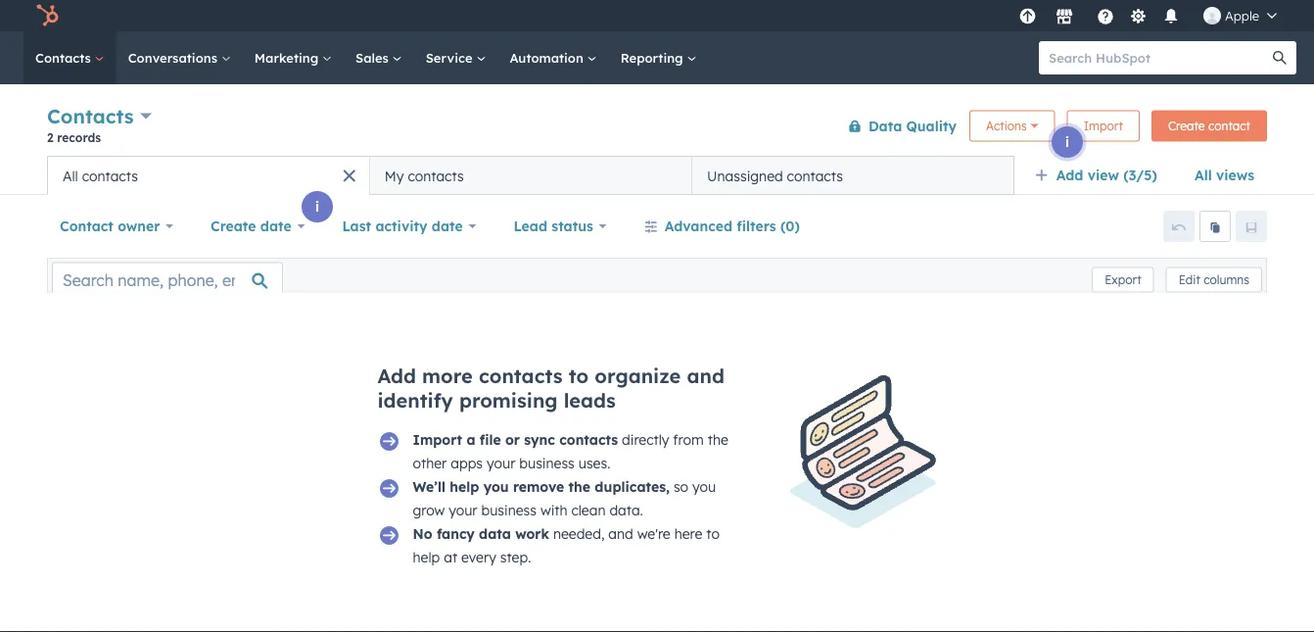 Task type: vqa. For each thing, say whether or not it's contained in the screenshot.
the leftmost ESP
no



Task type: describe. For each thing, give the bounding box(es) containing it.
reporting link
[[609, 31, 709, 84]]

hubspot image
[[35, 4, 59, 27]]

search button
[[1264, 41, 1297, 74]]

1 you from the left
[[484, 478, 509, 495]]

contacts banner
[[47, 100, 1268, 156]]

(3/5)
[[1124, 167, 1158, 184]]

clean
[[572, 502, 606, 519]]

export button
[[1093, 267, 1155, 292]]

contact
[[60, 218, 114, 235]]

data
[[869, 117, 903, 134]]

sales link
[[344, 31, 414, 84]]

leads
[[564, 388, 616, 413]]

edit columns button
[[1167, 267, 1263, 292]]

so
[[674, 478, 689, 495]]

apple menu
[[1014, 0, 1291, 31]]

other
[[413, 455, 447, 472]]

all views link
[[1183, 156, 1268, 195]]

search image
[[1274, 51, 1288, 65]]

last
[[342, 218, 371, 235]]

advanced filters (0) button
[[632, 207, 813, 246]]

to inside add more contacts to organize and identify promising leads
[[569, 364, 589, 388]]

my contacts
[[385, 167, 464, 184]]

every
[[462, 549, 497, 566]]

marketplaces image
[[1056, 9, 1074, 26]]

apple
[[1226, 7, 1260, 24]]

automation link
[[498, 31, 609, 84]]

conversations link
[[116, 31, 243, 84]]

contacts inside popup button
[[47, 104, 134, 128]]

advanced
[[665, 218, 733, 235]]

and inside add more contacts to organize and identify promising leads
[[687, 364, 725, 388]]

settings image
[[1130, 8, 1148, 26]]

add view (3/5)
[[1057, 167, 1158, 184]]

create date button
[[198, 207, 318, 246]]

add more contacts to organize and identify promising leads
[[378, 364, 725, 413]]

owner
[[118, 218, 160, 235]]

unassigned contacts
[[707, 167, 844, 184]]

import for import
[[1084, 119, 1124, 133]]

no fancy data work
[[413, 525, 550, 542]]

contacts link
[[24, 31, 116, 84]]

no
[[413, 525, 433, 542]]

(0)
[[781, 218, 800, 235]]

needed, and we're here to help at every step.
[[413, 525, 720, 566]]

data
[[479, 525, 511, 542]]

data quality button
[[836, 106, 958, 146]]

all contacts
[[63, 167, 138, 184]]

create contact button
[[1152, 110, 1268, 142]]

apps
[[451, 455, 483, 472]]

last activity date button
[[330, 207, 489, 246]]

contacts inside add more contacts to organize and identify promising leads
[[479, 364, 563, 388]]

all for all views
[[1195, 167, 1213, 184]]

needed,
[[553, 525, 605, 542]]

the inside the directly from the other apps your business uses.
[[708, 431, 729, 448]]

all contacts button
[[47, 156, 370, 195]]

0 vertical spatial i
[[1066, 133, 1070, 150]]

we'll
[[413, 478, 446, 495]]

apple lee image
[[1204, 7, 1222, 24]]

lead status
[[514, 218, 594, 235]]

contact owner
[[60, 218, 160, 235]]

views
[[1217, 167, 1255, 184]]

sales
[[356, 49, 393, 66]]

unassigned
[[707, 167, 784, 184]]

remove
[[513, 478, 565, 495]]

unassigned contacts button
[[692, 156, 1015, 195]]

organize
[[595, 364, 681, 388]]

your inside so you grow your business with clean data.
[[449, 502, 478, 519]]

export
[[1105, 272, 1142, 287]]

marketing
[[255, 49, 322, 66]]

1 vertical spatial i button
[[302, 191, 333, 222]]

business inside so you grow your business with clean data.
[[482, 502, 537, 519]]

promising
[[459, 388, 558, 413]]

2
[[47, 130, 53, 145]]

help inside needed, and we're here to help at every step.
[[413, 549, 440, 566]]

quality
[[907, 117, 957, 134]]

contact
[[1209, 119, 1251, 133]]

marketplaces button
[[1045, 0, 1086, 31]]

view
[[1088, 167, 1120, 184]]

your inside the directly from the other apps your business uses.
[[487, 455, 516, 472]]

edit columns
[[1179, 272, 1250, 287]]

step.
[[500, 549, 531, 566]]

here
[[675, 525, 703, 542]]

service link
[[414, 31, 498, 84]]

duplicates,
[[595, 478, 670, 495]]

we're
[[638, 525, 671, 542]]

last activity date
[[342, 218, 463, 235]]

add for add view (3/5)
[[1057, 167, 1084, 184]]

lead status button
[[501, 207, 620, 246]]

business inside the directly from the other apps your business uses.
[[520, 455, 575, 472]]

import button
[[1068, 110, 1140, 142]]

date inside popup button
[[260, 218, 292, 235]]

sync
[[524, 431, 556, 448]]

directly
[[622, 431, 670, 448]]

hubspot link
[[24, 4, 73, 27]]

Search name, phone, email addresses, or company search field
[[52, 262, 283, 297]]



Task type: locate. For each thing, give the bounding box(es) containing it.
import up view
[[1084, 119, 1124, 133]]

create inside popup button
[[211, 218, 256, 235]]

create down the 'all contacts' button
[[211, 218, 256, 235]]

identify
[[378, 388, 453, 413]]

contacts for unassigned contacts
[[787, 167, 844, 184]]

more
[[422, 364, 473, 388]]

all left views
[[1195, 167, 1213, 184]]

advanced filters (0)
[[665, 218, 800, 235]]

or
[[506, 431, 520, 448]]

import a file or sync contacts
[[413, 431, 618, 448]]

0 horizontal spatial import
[[413, 431, 463, 448]]

i button left last
[[302, 191, 333, 222]]

Search HubSpot search field
[[1040, 41, 1280, 74]]

0 vertical spatial contacts
[[35, 49, 95, 66]]

0 horizontal spatial to
[[569, 364, 589, 388]]

1 horizontal spatial and
[[687, 364, 725, 388]]

your
[[487, 455, 516, 472], [449, 502, 478, 519]]

1 vertical spatial create
[[211, 218, 256, 235]]

1 all from the left
[[1195, 167, 1213, 184]]

1 date from the left
[[260, 218, 292, 235]]

help image
[[1097, 9, 1115, 26]]

automation
[[510, 49, 588, 66]]

create
[[1169, 119, 1206, 133], [211, 218, 256, 235]]

and down data.
[[609, 525, 634, 542]]

1 horizontal spatial add
[[1057, 167, 1084, 184]]

0 vertical spatial i button
[[1052, 126, 1084, 158]]

i
[[1066, 133, 1070, 150], [315, 198, 319, 215]]

all down 2 records
[[63, 167, 78, 184]]

business up data at the left bottom
[[482, 502, 537, 519]]

contacts
[[35, 49, 95, 66], [47, 104, 134, 128]]

1 horizontal spatial you
[[693, 478, 716, 495]]

at
[[444, 549, 458, 566]]

grow
[[413, 502, 445, 519]]

upgrade image
[[1020, 8, 1037, 26]]

create date
[[211, 218, 292, 235]]

activity
[[376, 218, 428, 235]]

1 horizontal spatial your
[[487, 455, 516, 472]]

0 vertical spatial to
[[569, 364, 589, 388]]

0 horizontal spatial your
[[449, 502, 478, 519]]

1 horizontal spatial help
[[450, 478, 479, 495]]

to
[[569, 364, 589, 388], [707, 525, 720, 542]]

marketing link
[[243, 31, 344, 84]]

my contacts button
[[370, 156, 692, 195]]

contacts down hubspot link
[[35, 49, 95, 66]]

0 horizontal spatial i button
[[302, 191, 333, 222]]

to left organize on the bottom of page
[[569, 364, 589, 388]]

apple button
[[1192, 0, 1289, 31]]

create contact
[[1169, 119, 1251, 133]]

0 horizontal spatial you
[[484, 478, 509, 495]]

notifications button
[[1155, 0, 1189, 31]]

0 vertical spatial and
[[687, 364, 725, 388]]

0 horizontal spatial all
[[63, 167, 78, 184]]

you left remove
[[484, 478, 509, 495]]

add inside popup button
[[1057, 167, 1084, 184]]

and inside needed, and we're here to help at every step.
[[609, 525, 634, 542]]

2 all from the left
[[63, 167, 78, 184]]

data.
[[610, 502, 644, 519]]

and
[[687, 364, 725, 388], [609, 525, 634, 542]]

0 horizontal spatial i
[[315, 198, 319, 215]]

upgrade link
[[1016, 5, 1041, 26]]

import
[[1084, 119, 1124, 133], [413, 431, 463, 448]]

date right the activity
[[432, 218, 463, 235]]

help
[[450, 478, 479, 495], [413, 549, 440, 566]]

filters
[[737, 218, 777, 235]]

0 horizontal spatial create
[[211, 218, 256, 235]]

i button up add view (3/5)
[[1052, 126, 1084, 158]]

import up the other
[[413, 431, 463, 448]]

contacts button
[[47, 102, 152, 130]]

your up fancy
[[449, 502, 478, 519]]

contacts for all contacts
[[82, 167, 138, 184]]

add
[[1057, 167, 1084, 184], [378, 364, 416, 388]]

your down file
[[487, 455, 516, 472]]

contacts right my
[[408, 167, 464, 184]]

date
[[260, 218, 292, 235], [432, 218, 463, 235]]

from
[[673, 431, 704, 448]]

add for add more contacts to organize and identify promising leads
[[378, 364, 416, 388]]

data quality
[[869, 117, 957, 134]]

contact owner button
[[47, 207, 186, 246]]

contacts up 'uses.' at the bottom left of the page
[[560, 431, 618, 448]]

my
[[385, 167, 404, 184]]

contacts down records
[[82, 167, 138, 184]]

fancy
[[437, 525, 475, 542]]

uses.
[[579, 455, 611, 472]]

actions
[[987, 119, 1028, 133]]

with
[[541, 502, 568, 519]]

add inside add more contacts to organize and identify promising leads
[[378, 364, 416, 388]]

create for create date
[[211, 218, 256, 235]]

all inside button
[[63, 167, 78, 184]]

0 vertical spatial your
[[487, 455, 516, 472]]

date inside popup button
[[432, 218, 463, 235]]

import for import a file or sync contacts
[[413, 431, 463, 448]]

import inside button
[[1084, 119, 1124, 133]]

1 horizontal spatial i button
[[1052, 126, 1084, 158]]

add view (3/5) button
[[1023, 156, 1183, 195]]

all views
[[1195, 167, 1255, 184]]

you inside so you grow your business with clean data.
[[693, 478, 716, 495]]

to inside needed, and we're here to help at every step.
[[707, 525, 720, 542]]

columns
[[1204, 272, 1250, 287]]

contacts for my contacts
[[408, 167, 464, 184]]

create for create contact
[[1169, 119, 1206, 133]]

the up the clean
[[569, 478, 591, 495]]

file
[[480, 431, 501, 448]]

contacts inside button
[[82, 167, 138, 184]]

add left view
[[1057, 167, 1084, 184]]

and up from
[[687, 364, 725, 388]]

the right from
[[708, 431, 729, 448]]

0 vertical spatial the
[[708, 431, 729, 448]]

1 vertical spatial the
[[569, 478, 591, 495]]

0 horizontal spatial help
[[413, 549, 440, 566]]

1 horizontal spatial create
[[1169, 119, 1206, 133]]

2 records
[[47, 130, 101, 145]]

to right here on the bottom right
[[707, 525, 720, 542]]

so you grow your business with clean data.
[[413, 478, 716, 519]]

notifications image
[[1163, 9, 1181, 26]]

contacts up the (0)
[[787, 167, 844, 184]]

status
[[552, 218, 594, 235]]

business
[[520, 455, 575, 472], [482, 502, 537, 519]]

create left contact
[[1169, 119, 1206, 133]]

date left last
[[260, 218, 292, 235]]

1 horizontal spatial i
[[1066, 133, 1070, 150]]

2 date from the left
[[432, 218, 463, 235]]

help down apps
[[450, 478, 479, 495]]

1 vertical spatial and
[[609, 525, 634, 542]]

1 vertical spatial import
[[413, 431, 463, 448]]

you right the 'so'
[[693, 478, 716, 495]]

create inside button
[[1169, 119, 1206, 133]]

1 horizontal spatial all
[[1195, 167, 1213, 184]]

1 vertical spatial add
[[378, 364, 416, 388]]

1 horizontal spatial the
[[708, 431, 729, 448]]

0 vertical spatial business
[[520, 455, 575, 472]]

2 you from the left
[[693, 478, 716, 495]]

1 vertical spatial contacts
[[47, 104, 134, 128]]

0 horizontal spatial and
[[609, 525, 634, 542]]

0 vertical spatial help
[[450, 478, 479, 495]]

0 horizontal spatial the
[[569, 478, 591, 495]]

business up we'll help you remove the duplicates,
[[520, 455, 575, 472]]

help down no
[[413, 549, 440, 566]]

edit
[[1179, 272, 1201, 287]]

1 vertical spatial your
[[449, 502, 478, 519]]

0 vertical spatial add
[[1057, 167, 1084, 184]]

actions button
[[970, 110, 1056, 142]]

help button
[[1090, 0, 1123, 31]]

all for all contacts
[[63, 167, 78, 184]]

1 horizontal spatial import
[[1084, 119, 1124, 133]]

0 horizontal spatial add
[[378, 364, 416, 388]]

all
[[1195, 167, 1213, 184], [63, 167, 78, 184]]

1 vertical spatial help
[[413, 549, 440, 566]]

1 horizontal spatial date
[[432, 218, 463, 235]]

1 horizontal spatial to
[[707, 525, 720, 542]]

records
[[57, 130, 101, 145]]

0 vertical spatial create
[[1169, 119, 1206, 133]]

0 horizontal spatial date
[[260, 218, 292, 235]]

add left more
[[378, 364, 416, 388]]

1 vertical spatial i
[[315, 198, 319, 215]]

contacts up import a file or sync contacts
[[479, 364, 563, 388]]

contacts up records
[[47, 104, 134, 128]]

0 vertical spatial import
[[1084, 119, 1124, 133]]

contacts
[[82, 167, 138, 184], [408, 167, 464, 184], [787, 167, 844, 184], [479, 364, 563, 388], [560, 431, 618, 448]]

service
[[426, 49, 477, 66]]

lead
[[514, 218, 548, 235]]

1 vertical spatial business
[[482, 502, 537, 519]]

1 vertical spatial to
[[707, 525, 720, 542]]



